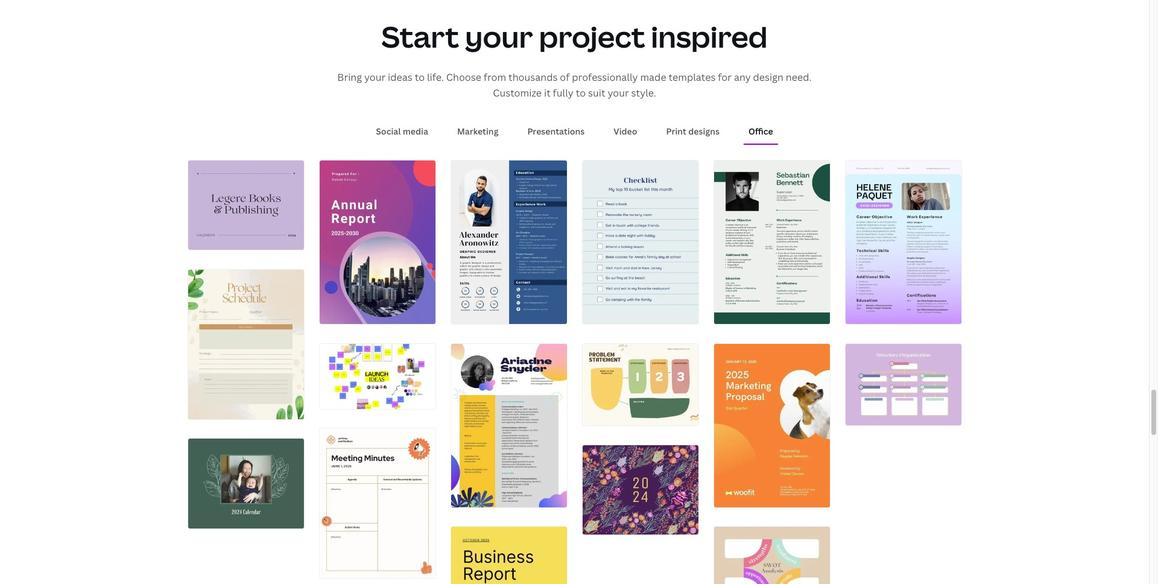 Task type: locate. For each thing, give the bounding box(es) containing it.
bring your ideas to life. choose from thousands of professionally made templates for any design need. customize it fully to suit your style.
[[338, 71, 812, 99]]

0 horizontal spatial to
[[415, 71, 425, 84]]

professionally
[[572, 71, 638, 84]]

yellow and black friendly professional technology professional cover page image
[[451, 527, 567, 584]]

fully
[[553, 86, 574, 99]]

to left the suit
[[576, 86, 586, 99]]

2 horizontal spatial your
[[608, 86, 629, 99]]

1 vertical spatial your
[[364, 71, 386, 84]]

green professional resume for supervisor image
[[714, 160, 830, 324]]

business problem statement image
[[583, 344, 698, 426]]

your
[[465, 17, 533, 56], [364, 71, 386, 84], [608, 86, 629, 99]]

2 vertical spatial your
[[608, 86, 629, 99]]

blue minimalist graphic designer resume image
[[451, 160, 567, 324]]

0 vertical spatial to
[[415, 71, 425, 84]]

office button
[[744, 120, 778, 143]]

ideas
[[388, 71, 413, 84]]

green feminine florals parents and baby wall calendar image
[[188, 439, 304, 528]]

templates
[[669, 71, 716, 84]]

1 horizontal spatial to
[[576, 86, 586, 99]]

marketing
[[457, 126, 499, 137]]

communications intern strategea branding (jun 2023 - sep 2023) participated in developing communication strategies for clients. produced written content and graphic designs in coordination with different teams. assisted with organizing offline and online image
[[451, 344, 567, 507]]

1 horizontal spatial your
[[465, 17, 533, 56]]

print designs
[[666, 126, 720, 137]]

to left the life.
[[415, 71, 425, 84]]

made
[[640, 71, 667, 84]]

colorful floral bold illustration woman wall calendar image
[[583, 445, 698, 535]]

your down professionally
[[608, 86, 629, 99]]

choose
[[446, 71, 481, 84]]

style.
[[631, 86, 656, 99]]

purple structure organization graphic organizer image
[[846, 344, 962, 426]]

0 horizontal spatial your
[[364, 71, 386, 84]]

brown gray minimalist leaves project planner image
[[188, 270, 304, 419]]

your up from
[[465, 17, 533, 56]]

0 vertical spatial your
[[465, 17, 533, 56]]

campaign launch brainstorm whiteboard in yellow blue purple trendy style image
[[319, 344, 435, 409]]

life.
[[427, 71, 444, 84]]

orange and yellow professional gradient pet fitness app marketing proposal image
[[714, 344, 830, 507]]

your right bring
[[364, 71, 386, 84]]

to
[[415, 71, 425, 84], [576, 86, 586, 99]]

social
[[376, 126, 401, 137]]

orange minimal lines stickers meeting minutes image
[[319, 428, 435, 578]]

social media
[[376, 126, 428, 137]]



Task type: vqa. For each thing, say whether or not it's contained in the screenshot.
Bring
yes



Task type: describe. For each thing, give the bounding box(es) containing it.
need.
[[786, 71, 812, 84]]

your for start
[[465, 17, 533, 56]]

presentations
[[528, 126, 585, 137]]

suit
[[588, 86, 606, 99]]

marketing button
[[452, 120, 503, 143]]

customize
[[493, 86, 542, 99]]

inspired
[[651, 17, 768, 56]]

for
[[718, 71, 732, 84]]

project
[[539, 17, 645, 56]]

purple peach green and blue simple typographic business wall calendar image
[[188, 160, 304, 250]]

office
[[749, 126, 773, 137]]

designs
[[689, 126, 720, 137]]

print designs button
[[662, 120, 725, 143]]

from
[[484, 71, 506, 84]]

presentations button
[[523, 120, 590, 143]]

1 vertical spatial to
[[576, 86, 586, 99]]

abstract modern annual report image
[[319, 160, 435, 324]]

light blue personal checklist image
[[583, 160, 698, 324]]

of
[[560, 71, 570, 84]]

start
[[382, 17, 459, 56]]

start your project inspired
[[382, 17, 768, 56]]

beige swot analysis graphic organizer image
[[714, 527, 830, 584]]

video
[[614, 126, 638, 137]]

thousands
[[509, 71, 558, 84]]

it
[[544, 86, 551, 99]]

design
[[753, 71, 784, 84]]

bring
[[338, 71, 362, 84]]

your for bring
[[364, 71, 386, 84]]

video button
[[609, 120, 642, 143]]

any
[[734, 71, 751, 84]]

social media button
[[371, 120, 433, 143]]

professional resume for ux ui designer image
[[846, 160, 962, 324]]

print
[[666, 126, 687, 137]]

media
[[403, 126, 428, 137]]



